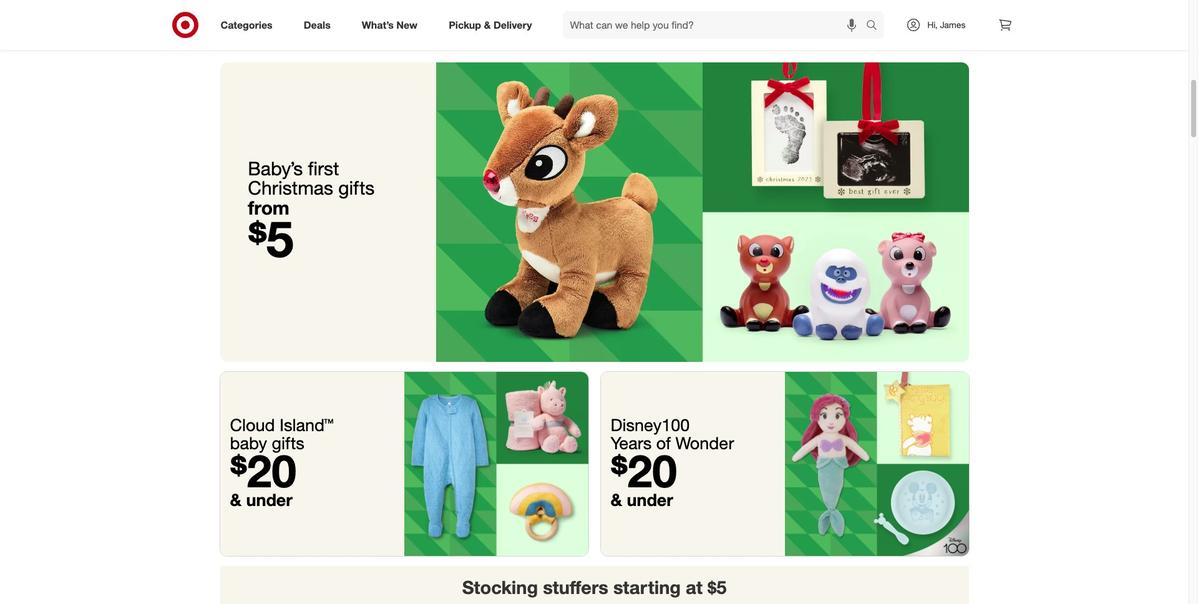 Task type: locate. For each thing, give the bounding box(es) containing it.
6 to from the left
[[903, 12, 911, 22]]

1 to from the left
[[289, 12, 296, 22]]

gifts for & under
[[272, 432, 304, 453]]

0 horizontal spatial gifts
[[272, 432, 304, 453]]

2 add to cart from the left
[[396, 12, 436, 22]]

stocking
[[462, 576, 538, 598]]

1 add to cart button from the left
[[242, 7, 343, 27]]

categories link
[[210, 11, 288, 39]]

1 horizontal spatial $20
[[611, 444, 677, 498]]

1 horizontal spatial & under
[[611, 489, 673, 510]]

1 horizontal spatial under
[[627, 489, 673, 510]]

& for years
[[611, 489, 622, 510]]

2 carousel region from the top
[[220, 566, 969, 604]]

4 to from the left
[[658, 12, 665, 22]]

james
[[940, 19, 966, 30]]

gifts inside baby's first christmas gifts from
[[338, 176, 375, 199]]

add to cart
[[273, 12, 313, 22], [396, 12, 436, 22], [518, 12, 559, 22], [641, 12, 682, 22], [764, 12, 804, 22], [887, 12, 927, 22]]

0 horizontal spatial $20
[[230, 444, 296, 498]]

cart for 5th add to cart 'button' from right
[[421, 12, 436, 22]]

& under for baby
[[230, 489, 293, 510]]

6 cart from the left
[[913, 12, 927, 22]]

cart for sixth add to cart 'button' from left
[[913, 12, 927, 22]]

0 horizontal spatial under
[[246, 489, 293, 510]]

4 cart from the left
[[667, 12, 682, 22]]

2 & under from the left
[[611, 489, 673, 510]]

& right pickup
[[484, 18, 491, 31]]

add for 4th add to cart 'button' from right
[[518, 12, 533, 22]]

1 $20 from the left
[[230, 444, 296, 498]]

$5
[[248, 208, 294, 269], [708, 576, 727, 598]]

2 to from the left
[[412, 12, 419, 22]]

to
[[289, 12, 296, 22], [412, 12, 419, 22], [535, 12, 542, 22], [658, 12, 665, 22], [781, 12, 788, 22], [903, 12, 911, 22]]

gifts
[[338, 176, 375, 199], [272, 432, 304, 453]]

baby's first christmas gifts from
[[248, 156, 375, 219]]

pickup
[[449, 18, 481, 31]]

0 horizontal spatial &
[[230, 489, 241, 510]]

0 vertical spatial gifts
[[338, 176, 375, 199]]

6 add to cart button from the left
[[857, 7, 958, 27]]

2 horizontal spatial &
[[611, 489, 622, 510]]

$5 inside carousel region
[[708, 576, 727, 598]]

& under
[[230, 489, 293, 510], [611, 489, 673, 510]]

3 to from the left
[[535, 12, 542, 22]]

carousel region containing stocking stuffers starting at $5
[[220, 566, 969, 604]]

0 horizontal spatial $5
[[248, 208, 294, 269]]

add for 4th add to cart 'button' from left
[[641, 12, 656, 22]]

&
[[484, 18, 491, 31], [230, 489, 241, 510], [611, 489, 622, 510]]

5 add from the left
[[764, 12, 778, 22]]

under
[[246, 489, 293, 510], [627, 489, 673, 510]]

gifts inside the cloud island™ baby gifts
[[272, 432, 304, 453]]

add to cart for 4th add to cart 'button' from right
[[518, 12, 559, 22]]

what's
[[362, 18, 394, 31]]

add to cart for first add to cart 'button' from left
[[273, 12, 313, 22]]

search button
[[861, 11, 891, 41]]

& under down "years"
[[611, 489, 673, 510]]

5 add to cart from the left
[[764, 12, 804, 22]]

0 horizontal spatial & under
[[230, 489, 293, 510]]

3 add to cart from the left
[[518, 12, 559, 22]]

what's new link
[[351, 11, 433, 39]]

1 vertical spatial gifts
[[272, 432, 304, 453]]

1 add to cart from the left
[[273, 12, 313, 22]]

add
[[273, 12, 287, 22], [396, 12, 410, 22], [518, 12, 533, 22], [641, 12, 656, 22], [764, 12, 778, 22], [887, 12, 901, 22]]

under down baby
[[246, 489, 293, 510]]

5 to from the left
[[781, 12, 788, 22]]

2 add to cart button from the left
[[365, 7, 466, 27]]

cart for first add to cart 'button' from left
[[298, 12, 313, 22]]

2 cart from the left
[[421, 12, 436, 22]]

0 vertical spatial carousel region
[[220, 0, 969, 62]]

1 carousel region from the top
[[220, 0, 969, 62]]

& down "years"
[[611, 489, 622, 510]]

categories
[[221, 18, 273, 31]]

4 add to cart from the left
[[641, 12, 682, 22]]

5 cart from the left
[[790, 12, 804, 22]]

3 cart from the left
[[544, 12, 559, 22]]

cart
[[298, 12, 313, 22], [421, 12, 436, 22], [544, 12, 559, 22], [667, 12, 682, 22], [790, 12, 804, 22], [913, 12, 927, 22]]

$20
[[230, 444, 296, 498], [611, 444, 677, 498]]

& down baby
[[230, 489, 241, 510]]

6 add to cart from the left
[[887, 12, 927, 22]]

what's new
[[362, 18, 418, 31]]

add to cart for 4th add to cart 'button' from left
[[641, 12, 682, 22]]

1 under from the left
[[246, 489, 293, 510]]

2 add from the left
[[396, 12, 410, 22]]

2 $20 from the left
[[611, 444, 677, 498]]

1 & under from the left
[[230, 489, 293, 510]]

$20 down disney100
[[611, 444, 677, 498]]

from
[[248, 196, 289, 219]]

christmas
[[248, 176, 333, 199]]

$5 right at
[[708, 576, 727, 598]]

& under down baby
[[230, 489, 293, 510]]

$20 for of
[[611, 444, 677, 498]]

0 vertical spatial $5
[[248, 208, 294, 269]]

$20 down 'cloud'
[[230, 444, 296, 498]]

carousel region
[[220, 0, 969, 62], [220, 566, 969, 604]]

2 under from the left
[[627, 489, 673, 510]]

5 add to cart button from the left
[[734, 7, 835, 27]]

1 vertical spatial $5
[[708, 576, 727, 598]]

add for first add to cart 'button' from left
[[273, 12, 287, 22]]

1 horizontal spatial $5
[[708, 576, 727, 598]]

1 vertical spatial carousel region
[[220, 566, 969, 604]]

to for 5th add to cart 'button' from right
[[412, 12, 419, 22]]

hi, james
[[927, 19, 966, 30]]

add for sixth add to cart 'button' from left
[[887, 12, 901, 22]]

disney100 years of wonder
[[611, 414, 734, 453]]

deals link
[[293, 11, 346, 39]]

to for 4th add to cart 'button' from right
[[535, 12, 542, 22]]

1 horizontal spatial gifts
[[338, 176, 375, 199]]

gifts for $5
[[338, 176, 375, 199]]

search
[[861, 20, 891, 32]]

1 add from the left
[[273, 12, 287, 22]]

3 add from the left
[[518, 12, 533, 22]]

add to cart for sixth add to cart 'button' from left
[[887, 12, 927, 22]]

$5 down 'christmas'
[[248, 208, 294, 269]]

under down of
[[627, 489, 673, 510]]

cart for 4th add to cart 'button' from left
[[667, 12, 682, 22]]

6 add from the left
[[887, 12, 901, 22]]

4 add from the left
[[641, 12, 656, 22]]

add to cart button
[[242, 7, 343, 27], [365, 7, 466, 27], [488, 7, 589, 27], [611, 7, 712, 27], [734, 7, 835, 27], [857, 7, 958, 27]]

1 cart from the left
[[298, 12, 313, 22]]



Task type: vqa. For each thing, say whether or not it's contained in the screenshot.
day
no



Task type: describe. For each thing, give the bounding box(es) containing it.
pickup & delivery link
[[438, 11, 548, 39]]

new
[[396, 18, 418, 31]]

delivery
[[494, 18, 532, 31]]

to for sixth add to cart 'button' from left
[[903, 12, 911, 22]]

at
[[686, 576, 703, 598]]

to for 4th add to cart 'button' from left
[[658, 12, 665, 22]]

1 horizontal spatial &
[[484, 18, 491, 31]]

3 add to cart button from the left
[[488, 7, 589, 27]]

& for island™
[[230, 489, 241, 510]]

of
[[656, 432, 671, 453]]

to for 2nd add to cart 'button' from the right
[[781, 12, 788, 22]]

& under for of
[[611, 489, 673, 510]]

deals
[[304, 18, 331, 31]]

add for 2nd add to cart 'button' from the right
[[764, 12, 778, 22]]

cart for 2nd add to cart 'button' from the right
[[790, 12, 804, 22]]

disney100
[[611, 414, 690, 435]]

hi,
[[927, 19, 938, 30]]

island™
[[280, 414, 333, 435]]

stocking stuffers starting at $5
[[462, 576, 727, 598]]

baby's
[[248, 156, 303, 179]]

4 add to cart button from the left
[[611, 7, 712, 27]]

$20 for baby
[[230, 444, 296, 498]]

add to cart for 2nd add to cart 'button' from the right
[[764, 12, 804, 22]]

starting
[[613, 576, 681, 598]]

pickup & delivery
[[449, 18, 532, 31]]

What can we help you find? suggestions appear below search field
[[563, 11, 869, 39]]

cart for 4th add to cart 'button' from right
[[544, 12, 559, 22]]

years
[[611, 432, 652, 453]]

under for baby
[[246, 489, 293, 510]]

cloud
[[230, 414, 275, 435]]

first
[[308, 156, 339, 179]]

add to cart for 5th add to cart 'button' from right
[[396, 12, 436, 22]]

baby
[[230, 432, 267, 453]]

add for 5th add to cart 'button' from right
[[396, 12, 410, 22]]

carousel region containing add to cart
[[220, 0, 969, 62]]

to for first add to cart 'button' from left
[[289, 12, 296, 22]]

wonder
[[675, 432, 734, 453]]

cloud island™ baby gifts
[[230, 414, 333, 453]]

under for of
[[627, 489, 673, 510]]

stuffers
[[543, 576, 608, 598]]



